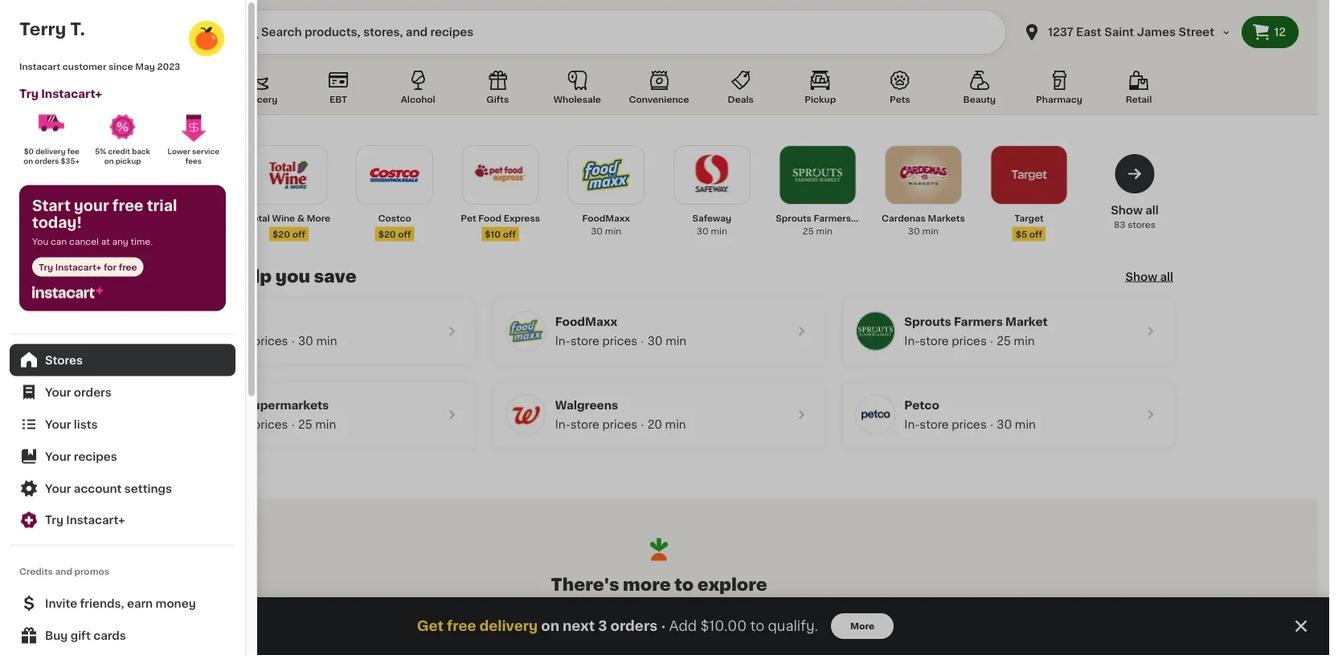 Task type: vqa. For each thing, say whether or not it's contained in the screenshot.
The Min in the FoodMaxx 30 min
yes



Task type: locate. For each thing, give the bounding box(es) containing it.
prices for sprouts farmers market
[[952, 336, 987, 347]]

farmers for sprouts farmers market
[[954, 316, 1003, 327]]

0 vertical spatial 83
[[1114, 221, 1126, 229]]

stores up show all popup button
[[1128, 221, 1156, 229]]

83 up show all popup button
[[1114, 221, 1126, 229]]

0 vertical spatial walmart
[[164, 214, 202, 223]]

1 vertical spatial stores
[[586, 601, 623, 612]]

2 horizontal spatial 30 min
[[997, 419, 1036, 430]]

12
[[1274, 27, 1286, 38], [208, 147, 218, 156]]

orders up the 'lists'
[[74, 387, 112, 398]]

stores down time.
[[145, 268, 205, 285]]

1 vertical spatial 25 min
[[298, 419, 336, 430]]

in- down petco
[[904, 419, 920, 430]]

0 vertical spatial foodmaxx
[[582, 214, 630, 223]]

0 horizontal spatial to
[[209, 268, 228, 285]]

your up your lists
[[45, 387, 71, 398]]

1 vertical spatial instacart+
[[55, 263, 102, 272]]

1 horizontal spatial to
[[675, 577, 694, 594]]

2 off from the left
[[398, 230, 411, 239]]

0 vertical spatial stores
[[145, 268, 205, 285]]

in- for walmart
[[206, 336, 221, 347]]

0 horizontal spatial 12
[[208, 147, 218, 156]]

1 vertical spatial show
[[1125, 271, 1157, 282]]

free right get
[[447, 620, 476, 634]]

2 vertical spatial to
[[750, 620, 764, 634]]

shop
[[535, 601, 565, 612]]

30 min for petco
[[997, 419, 1036, 430]]

2 vertical spatial orders
[[610, 620, 658, 634]]

1 vertical spatial sprouts
[[904, 316, 951, 327]]

to up the counting)
[[675, 577, 694, 594]]

1 horizontal spatial orders
[[74, 387, 112, 398]]

83 inside 'show all 83 stores'
[[1114, 221, 1126, 229]]

treatment tracker modal dialog
[[0, 598, 1330, 656]]

more inside total wine & more $20 off
[[307, 214, 330, 223]]

promos
[[74, 567, 109, 576]]

1 horizontal spatial market
[[1005, 316, 1048, 327]]

$20 down costco
[[378, 230, 396, 239]]

all inside 'show all 83 stores'
[[1145, 205, 1159, 216]]

settings
[[124, 483, 172, 495]]

1 vertical spatial farmers
[[954, 316, 1003, 327]]

foodmaxx
[[582, 214, 630, 223], [555, 316, 617, 327]]

foodmaxx for foodmaxx 30 min
[[582, 214, 630, 223]]

2 your from the top
[[45, 419, 71, 430]]

0 vertical spatial farmers
[[814, 214, 851, 223]]

orders inside treatment tracker modal dialog
[[610, 620, 658, 634]]

your left the 'lists'
[[45, 419, 71, 430]]

credits and promos
[[19, 567, 109, 576]]

0 horizontal spatial stores
[[45, 355, 83, 366]]

$0 delivery fee on orders $35+
[[23, 148, 81, 165]]

1 vertical spatial to
[[675, 577, 694, 594]]

back
[[132, 148, 150, 155]]

delivery right the $0
[[35, 148, 65, 155]]

on down 'shop'
[[541, 620, 559, 634]]

all for show all
[[1160, 271, 1173, 282]]

store up lucky
[[221, 336, 250, 347]]

0 vertical spatial try instacart+
[[19, 88, 102, 99]]

fee
[[67, 148, 79, 155]]

1 horizontal spatial 25
[[803, 227, 814, 236]]

your
[[45, 387, 71, 398], [45, 419, 71, 430], [45, 451, 71, 463], [45, 483, 71, 495]]

farmers inside sprouts farmers market 25 min
[[814, 214, 851, 223]]

free right the for
[[119, 263, 137, 272]]

in-store prices down walgreens
[[555, 419, 637, 430]]

0 horizontal spatial on
[[23, 158, 33, 165]]

stores inside 'show all 83 stores'
[[1128, 221, 1156, 229]]

orders left $35+
[[35, 158, 59, 165]]

your inside your orders link
[[45, 387, 71, 398]]

target $5 off
[[1014, 214, 1044, 239]]

0 horizontal spatial stores
[[586, 601, 623, 612]]

your inside 'your lists' link
[[45, 419, 71, 430]]

your for your account settings
[[45, 483, 71, 495]]

in-store prices down lucky supermarkets
[[206, 419, 288, 430]]

more right &
[[307, 214, 330, 223]]

store
[[221, 336, 250, 347], [570, 336, 599, 347], [920, 336, 949, 347], [221, 419, 250, 430], [570, 419, 599, 430], [920, 419, 949, 430]]

your down your lists
[[45, 451, 71, 463]]

ebt
[[330, 95, 347, 104]]

2 horizontal spatial 25
[[997, 336, 1011, 347]]

83 up next
[[568, 601, 583, 612]]

0 vertical spatial sprouts
[[776, 214, 812, 223]]

1 vertical spatial more
[[850, 622, 875, 631]]

0 horizontal spatial all
[[1145, 205, 1159, 216]]

min inside cardenas markets 30 min
[[922, 227, 939, 236]]

try for instacart customer since may 2023
[[19, 88, 39, 99]]

market inside sprouts farmers market 25 min
[[853, 214, 885, 223]]

all inside popup button
[[1160, 271, 1173, 282]]

0 vertical spatial to
[[209, 268, 228, 285]]

1 vertical spatial 12
[[208, 147, 218, 156]]

0 horizontal spatial 30 min
[[298, 336, 337, 347]]

1 horizontal spatial sprouts
[[904, 316, 951, 327]]

25 min for supermarkets
[[298, 419, 336, 430]]

1 horizontal spatial more
[[850, 622, 875, 631]]

2 vertical spatial free
[[447, 620, 476, 634]]

1 vertical spatial market
[[1005, 316, 1048, 327]]

foodmaxx 30 min
[[582, 214, 630, 236]]

money
[[156, 598, 196, 610]]

your recipes link
[[10, 441, 235, 473]]

0 vertical spatial try
[[19, 88, 39, 99]]

off down costco
[[398, 230, 411, 239]]

1 horizontal spatial on
[[104, 158, 114, 165]]

12 inside stores to help you save tab panel
[[208, 147, 218, 156]]

30 inside "safeway 30 min"
[[697, 227, 709, 236]]

off right $5 on the right top of page
[[1029, 230, 1042, 239]]

buy gift cards link
[[10, 620, 235, 652]]

retail button
[[1104, 68, 1173, 114]]

show down 'show all 83 stores'
[[1125, 271, 1157, 282]]

2 vertical spatial 25
[[298, 419, 312, 430]]

0 horizontal spatial 83
[[568, 601, 583, 612]]

in- down walgreens
[[555, 419, 570, 430]]

off down &
[[292, 230, 305, 239]]

0 horizontal spatial market
[[853, 214, 885, 223]]

1 vertical spatial foodmaxx
[[555, 316, 617, 327]]

1 horizontal spatial stores
[[145, 268, 205, 285]]

0 vertical spatial 25
[[803, 227, 814, 236]]

pets button
[[865, 68, 935, 114]]

instacart+ down customer
[[41, 88, 102, 99]]

0 horizontal spatial delivery
[[35, 148, 65, 155]]

stores to help you save tab panel
[[137, 140, 1181, 447]]

1 $20 from the left
[[273, 230, 290, 239]]

0 horizontal spatial 25 min
[[298, 419, 336, 430]]

2 horizontal spatial to
[[750, 620, 764, 634]]

walmart down stores to help you save
[[206, 316, 256, 327]]

on for pickup
[[104, 158, 114, 165]]

1 vertical spatial orders
[[74, 387, 112, 398]]

show inside popup button
[[1125, 271, 1157, 282]]

farmers for sprouts farmers market 25 min
[[814, 214, 851, 223]]

invite friends, earn money link
[[10, 588, 235, 620]]

gifts button
[[463, 68, 532, 114]]

$20 down wine
[[273, 230, 290, 239]]

1 horizontal spatial 25 min
[[997, 336, 1035, 347]]

in-store prices down sprouts farmers market
[[904, 336, 987, 347]]

on down the $0
[[23, 158, 33, 165]]

stores
[[1128, 221, 1156, 229], [586, 601, 623, 612]]

4 off from the left
[[1029, 230, 1042, 239]]

free inside start your free trial today! you can cancel at any time.
[[112, 199, 144, 213]]

delivery down 'shop'
[[479, 620, 538, 634]]

2 horizontal spatial orders
[[610, 620, 658, 634]]

in- for sprouts farmers market
[[904, 336, 920, 347]]

stores up your orders
[[45, 355, 83, 366]]

30 inside cardenas markets 30 min
[[908, 227, 920, 236]]

cardenas markets 30 min
[[882, 214, 965, 236]]

0 horizontal spatial orders
[[35, 158, 59, 165]]

in- up lucky
[[206, 336, 221, 347]]

free inside treatment tracker modal dialog
[[447, 620, 476, 634]]

1 horizontal spatial 12
[[1274, 27, 1286, 38]]

1 horizontal spatial 83
[[1114, 221, 1126, 229]]

sprouts for sprouts farmers market 25 min
[[776, 214, 812, 223]]

sprouts farmers market 25 min
[[776, 214, 885, 236]]

0 horizontal spatial $20
[[273, 230, 290, 239]]

1 horizontal spatial delivery
[[479, 620, 538, 634]]

25
[[803, 227, 814, 236], [997, 336, 1011, 347], [298, 419, 312, 430]]

0 horizontal spatial farmers
[[814, 214, 851, 223]]

0 vertical spatial market
[[853, 214, 885, 223]]

store down petco
[[920, 419, 949, 430]]

store down lucky
[[221, 419, 250, 430]]

0 vertical spatial more
[[307, 214, 330, 223]]

try down you
[[39, 263, 53, 272]]

terry
[[19, 20, 66, 37]]

0 horizontal spatial sprouts
[[776, 214, 812, 223]]

grocery button
[[224, 68, 293, 114]]

your down your recipes in the left of the page
[[45, 483, 71, 495]]

off inside "target $5 off"
[[1029, 230, 1042, 239]]

1 vertical spatial delivery
[[479, 620, 538, 634]]

orders down (and
[[610, 620, 658, 634]]

25 for lucky supermarkets
[[298, 419, 312, 430]]

25 min
[[997, 336, 1035, 347], [298, 419, 336, 430]]

try instacart+ down instacart
[[19, 88, 102, 99]]

5%
[[95, 148, 106, 155]]

$10.00
[[700, 620, 747, 634]]

credit
[[108, 148, 130, 155]]

more right qualify.
[[850, 622, 875, 631]]

1 horizontal spatial farmers
[[954, 316, 1003, 327]]

deals button
[[706, 68, 775, 114]]

in-
[[206, 336, 221, 347], [555, 336, 570, 347], [904, 336, 920, 347], [206, 419, 221, 430], [555, 419, 570, 430], [904, 419, 920, 430]]

on inside $0 delivery fee on orders $35+
[[23, 158, 33, 165]]

instacart+ for instacart customer since may 2023
[[41, 88, 102, 99]]

stores inside stores to help you save tab panel
[[145, 268, 205, 285]]

stores to help you save
[[145, 268, 357, 285]]

your account settings
[[45, 483, 172, 495]]

recipes
[[74, 451, 117, 463]]

1 horizontal spatial 30 min
[[647, 336, 686, 347]]

try instacart+ image
[[19, 511, 39, 530]]

store up walgreens
[[570, 336, 599, 347]]

deals
[[728, 95, 754, 104]]

earn
[[127, 598, 153, 610]]

lower
[[168, 148, 190, 155]]

25 min down supermarkets
[[298, 419, 336, 430]]

show
[[1111, 205, 1143, 216], [1125, 271, 1157, 282]]

store down walgreens
[[570, 419, 599, 430]]

try down instacart
[[19, 88, 39, 99]]

your recipes
[[45, 451, 117, 463]]

store for petco
[[920, 419, 949, 430]]

wine
[[272, 214, 295, 223]]

30 inside foodmaxx 30 min
[[591, 227, 603, 236]]

0 vertical spatial 25 min
[[997, 336, 1035, 347]]

express
[[504, 214, 540, 223]]

sprouts for sprouts farmers market
[[904, 316, 951, 327]]

show inside 'show all 83 stores'
[[1111, 205, 1143, 216]]

next
[[563, 620, 595, 634]]

0 horizontal spatial walmart
[[164, 214, 202, 223]]

0 horizontal spatial 25
[[298, 419, 312, 430]]

in- up petco
[[904, 336, 920, 347]]

instacart+ down account
[[66, 515, 125, 526]]

in-store prices down stores to help you save
[[206, 336, 288, 347]]

walmart down trial
[[164, 214, 202, 223]]

25 min down sprouts farmers market
[[997, 336, 1035, 347]]

0 vertical spatial 12
[[1274, 27, 1286, 38]]

1 horizontal spatial stores
[[1128, 221, 1156, 229]]

2 $20 from the left
[[378, 230, 396, 239]]

20 min
[[647, 419, 686, 430]]

store for foodmaxx
[[570, 336, 599, 347]]

pet
[[461, 214, 476, 223]]

instacart+ down cancel
[[55, 263, 102, 272]]

your inside your recipes "link"
[[45, 451, 71, 463]]

on
[[23, 158, 33, 165], [104, 158, 114, 165], [541, 620, 559, 634]]

free
[[112, 199, 144, 213], [119, 263, 137, 272], [447, 620, 476, 634]]

0 vertical spatial free
[[112, 199, 144, 213]]

to left help in the left top of the page
[[209, 268, 228, 285]]

2 horizontal spatial on
[[541, 620, 559, 634]]

0 vertical spatial delivery
[[35, 148, 65, 155]]

0 horizontal spatial more
[[307, 214, 330, 223]]

lucky supermarkets
[[206, 400, 329, 411]]

orders inside $0 delivery fee on orders $35+
[[35, 158, 59, 165]]

1 vertical spatial stores
[[45, 355, 83, 366]]

buy gift cards
[[45, 630, 126, 642]]

1 horizontal spatial $20
[[378, 230, 396, 239]]

stores link
[[10, 344, 235, 377]]

stores up 3
[[586, 601, 623, 612]]

on down 5%
[[104, 158, 114, 165]]

1 your from the top
[[45, 387, 71, 398]]

instacart image
[[55, 23, 151, 42]]

cards
[[93, 630, 126, 642]]

sprouts inside sprouts farmers market 25 min
[[776, 214, 812, 223]]

20
[[647, 419, 662, 430]]

counting)
[[654, 601, 711, 612]]

help
[[231, 268, 272, 285]]

try right 'try instacart+' icon
[[45, 515, 63, 526]]

30
[[591, 227, 603, 236], [697, 227, 709, 236], [908, 227, 920, 236], [298, 336, 313, 347], [647, 336, 663, 347], [997, 419, 1012, 430]]

1 horizontal spatial all
[[1160, 271, 1173, 282]]

1 vertical spatial try instacart+
[[45, 515, 125, 526]]

stores inside stores link
[[45, 355, 83, 366]]

min
[[605, 227, 621, 236], [711, 227, 727, 236], [816, 227, 833, 236], [922, 227, 939, 236], [316, 336, 337, 347], [666, 336, 686, 347], [1014, 336, 1035, 347], [315, 419, 336, 430], [665, 419, 686, 430], [1015, 419, 1036, 430]]

prices for walgreens
[[602, 419, 637, 430]]

store for lucky supermarkets
[[221, 419, 250, 430]]

prices
[[253, 336, 288, 347], [602, 336, 637, 347], [952, 336, 987, 347], [253, 419, 288, 430], [602, 419, 637, 430], [952, 419, 987, 430]]

alcohol button
[[384, 68, 453, 114]]

instacart+ for you can cancel at any time.
[[55, 263, 102, 272]]

start
[[32, 199, 71, 213]]

target
[[1014, 214, 1044, 223]]

1 vertical spatial 25
[[997, 336, 1011, 347]]

free left trial
[[112, 199, 144, 213]]

today!
[[32, 216, 82, 230]]

pharmacy button
[[1025, 68, 1094, 114]]

83 inside there's more to explore shop 83 stores (and counting) in san jose.
[[568, 601, 583, 612]]

retail
[[1126, 95, 1152, 104]]

try instacart+ link
[[10, 505, 235, 536]]

pickup
[[805, 95, 836, 104]]

try instacart+ down account
[[45, 515, 125, 526]]

in-store prices down petco
[[904, 419, 987, 430]]

store down sprouts farmers market
[[920, 336, 949, 347]]

on inside 5% credit back on pickup
[[104, 158, 114, 165]]

in- down lucky
[[206, 419, 221, 430]]

your account settings link
[[10, 473, 235, 505]]

1 off from the left
[[292, 230, 305, 239]]

0 vertical spatial stores
[[1128, 221, 1156, 229]]

to down jose.
[[750, 620, 764, 634]]

off right $10
[[503, 230, 516, 239]]

1 vertical spatial 83
[[568, 601, 583, 612]]

off inside total wine & more $20 off
[[292, 230, 305, 239]]

min inside sprouts farmers market 25 min
[[816, 227, 833, 236]]

delivery
[[35, 148, 65, 155], [479, 620, 538, 634]]

on inside treatment tracker modal dialog
[[541, 620, 559, 634]]

1 vertical spatial all
[[1160, 271, 1173, 282]]

4 your from the top
[[45, 483, 71, 495]]

store for walmart
[[221, 336, 250, 347]]

0 vertical spatial show
[[1111, 205, 1143, 216]]

instacart plus image
[[32, 287, 103, 299]]

1 vertical spatial walmart
[[206, 316, 256, 327]]

0 vertical spatial instacart+
[[41, 88, 102, 99]]

3 your from the top
[[45, 451, 71, 463]]

0 vertical spatial all
[[1145, 205, 1159, 216]]

your orders link
[[10, 377, 235, 409]]

12 button
[[1242, 16, 1299, 48]]

in-store prices for foodmaxx
[[555, 336, 637, 347]]

in- up walgreens
[[555, 336, 570, 347]]

83
[[1114, 221, 1126, 229], [568, 601, 583, 612]]

credits and promos element
[[10, 588, 235, 656]]

pickup button
[[786, 68, 855, 114]]

get free delivery on next 3 orders • add $10.00 to qualify.
[[417, 620, 818, 634]]

gift
[[71, 630, 91, 642]]

$20 inside total wine & more $20 off
[[273, 230, 290, 239]]

in-store prices up walgreens
[[555, 336, 637, 347]]

0 vertical spatial orders
[[35, 158, 59, 165]]

1 vertical spatial try
[[39, 263, 53, 272]]

3 off from the left
[[503, 230, 516, 239]]

show up show all popup button
[[1111, 205, 1143, 216]]

1 vertical spatial free
[[119, 263, 137, 272]]



Task type: describe. For each thing, give the bounding box(es) containing it.
account
[[74, 483, 122, 495]]

(and
[[625, 601, 651, 612]]

$20 inside costco $20 off
[[378, 230, 396, 239]]

there's more to explore shop 83 stores (and counting) in san jose.
[[535, 577, 783, 612]]

wholesale
[[554, 95, 601, 104]]

in-store prices for sprouts farmers market
[[904, 336, 987, 347]]

invite friends, earn money
[[45, 598, 196, 610]]

30 min for walmart
[[298, 336, 337, 347]]

25 min for farmers
[[997, 336, 1035, 347]]

cardenas
[[882, 214, 926, 223]]

grocery
[[240, 95, 278, 104]]

gifts
[[486, 95, 509, 104]]

in- for lucky supermarkets
[[206, 419, 221, 430]]

25 for sprouts farmers market
[[997, 336, 1011, 347]]

your lists
[[45, 419, 98, 430]]

trial
[[147, 199, 177, 213]]

store for sprouts farmers market
[[920, 336, 949, 347]]

your for your recipes
[[45, 451, 71, 463]]

30 min for foodmaxx
[[647, 336, 686, 347]]

2 vertical spatial try
[[45, 515, 63, 526]]

prices for lucky supermarkets
[[253, 419, 288, 430]]

cancel
[[69, 237, 99, 246]]

more
[[623, 577, 671, 594]]

in- for foodmaxx
[[555, 336, 570, 347]]

prices for foodmaxx
[[602, 336, 637, 347]]

safeway 30 min
[[692, 214, 731, 236]]

on for next
[[541, 620, 559, 634]]

beauty button
[[945, 68, 1014, 114]]

$0
[[24, 148, 34, 155]]

instacart customer since may 2023
[[19, 62, 180, 71]]

market for sprouts farmers market
[[1005, 316, 1048, 327]]

any
[[112, 237, 128, 246]]

service
[[192, 148, 219, 155]]

try instacart+ for free
[[39, 263, 137, 272]]

petco
[[904, 400, 939, 411]]

t.
[[70, 20, 85, 37]]

convenience button
[[622, 68, 696, 114]]

beauty
[[963, 95, 996, 104]]

$35+
[[61, 158, 80, 165]]

12 inside button
[[1274, 27, 1286, 38]]

stores for stores to help you save
[[145, 268, 205, 285]]

get
[[417, 620, 444, 634]]

2 vertical spatial instacart+
[[66, 515, 125, 526]]

to inside there's more to explore shop 83 stores (and counting) in san jose.
[[675, 577, 694, 594]]

pet food express $10 off
[[461, 214, 540, 239]]

your for your orders
[[45, 387, 71, 398]]

show for show all 83 stores
[[1111, 205, 1143, 216]]

for
[[104, 263, 117, 272]]

time.
[[131, 237, 153, 246]]

on for orders
[[23, 158, 33, 165]]

stores inside there's more to explore shop 83 stores (and counting) in san jose.
[[586, 601, 623, 612]]

and
[[55, 567, 72, 576]]

can
[[51, 237, 67, 246]]

your for your lists
[[45, 419, 71, 430]]

prices for walmart
[[253, 336, 288, 347]]

delivery inside treatment tracker modal dialog
[[479, 620, 538, 634]]

orders inside your orders link
[[74, 387, 112, 398]]

wholesale button
[[543, 68, 612, 114]]

show all button
[[1125, 269, 1173, 285]]

costco $20 off
[[378, 214, 411, 239]]

convenience
[[629, 95, 689, 104]]

store for walgreens
[[570, 419, 599, 430]]

off inside pet food express $10 off
[[503, 230, 516, 239]]

1 horizontal spatial walmart
[[206, 316, 256, 327]]

fees
[[185, 158, 202, 165]]

san
[[726, 601, 748, 612]]

terry t. image
[[187, 19, 226, 58]]

all for show all 83 stores
[[1145, 205, 1159, 216]]

lists
[[74, 419, 98, 430]]

market for sprouts farmers market 25 min
[[853, 214, 885, 223]]

ebt button
[[304, 68, 373, 114]]

costco
[[378, 214, 411, 223]]

alcohol
[[401, 95, 435, 104]]

safeway
[[692, 214, 731, 223]]

foodmaxx for foodmaxx
[[555, 316, 617, 327]]

in-store prices for petco
[[904, 419, 987, 430]]

in-store prices for walgreens
[[555, 419, 637, 430]]

min inside "safeway 30 min"
[[711, 227, 727, 236]]

&
[[297, 214, 305, 223]]

your lists link
[[10, 409, 235, 441]]

your orders
[[45, 387, 112, 398]]

pickup
[[115, 158, 141, 165]]

save
[[314, 268, 357, 285]]

try for you can cancel at any time.
[[39, 263, 53, 272]]

lucky
[[206, 400, 242, 411]]

shop categories tab list
[[145, 68, 1173, 114]]

to inside tab panel
[[209, 268, 228, 285]]

to inside treatment tracker modal dialog
[[750, 620, 764, 634]]

in- for walgreens
[[555, 419, 570, 430]]

show for show all
[[1125, 271, 1157, 282]]

stores for stores
[[45, 355, 83, 366]]

min inside foodmaxx 30 min
[[605, 227, 621, 236]]

in-store prices for lucky supermarkets
[[206, 419, 288, 430]]

instacart
[[19, 62, 60, 71]]

in
[[713, 601, 724, 612]]

sprouts farmers market
[[904, 316, 1048, 327]]

more inside button
[[850, 622, 875, 631]]

friends,
[[80, 598, 124, 610]]

there's
[[551, 577, 619, 594]]

you
[[275, 268, 310, 285]]

show all 83 stores
[[1111, 205, 1159, 229]]

invite
[[45, 598, 77, 610]]

$10
[[485, 230, 501, 239]]

food
[[478, 214, 502, 223]]

since
[[109, 62, 133, 71]]

supermarkets
[[245, 400, 329, 411]]

qualify.
[[768, 620, 818, 634]]

prices for petco
[[952, 419, 987, 430]]

explore
[[697, 577, 767, 594]]

add
[[669, 620, 697, 634]]

show all
[[1125, 271, 1173, 282]]

25 inside sprouts farmers market 25 min
[[803, 227, 814, 236]]

in-store prices for walmart
[[206, 336, 288, 347]]

customer
[[63, 62, 106, 71]]

$5
[[1016, 230, 1027, 239]]

delivery inside $0 delivery fee on orders $35+
[[35, 148, 65, 155]]

jose.
[[751, 601, 783, 612]]

off inside costco $20 off
[[398, 230, 411, 239]]

buy
[[45, 630, 68, 642]]

pharmacy
[[1036, 95, 1082, 104]]

in- for petco
[[904, 419, 920, 430]]



